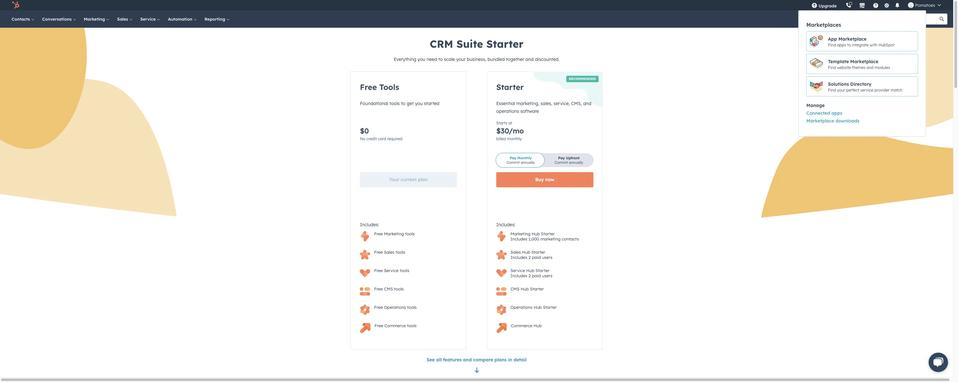 Task type: locate. For each thing, give the bounding box(es) containing it.
template
[[829, 59, 849, 65]]

1 paid from the top
[[532, 255, 541, 260]]

tools up free sales tools
[[405, 232, 415, 237]]

hub for sales
[[522, 250, 531, 255]]

operations hub starter
[[511, 305, 557, 310]]

starter inside sales hub starter includes 2 paid users
[[532, 250, 546, 255]]

0 horizontal spatial includes:
[[360, 222, 379, 228]]

cms down the 'free service tools'
[[384, 287, 393, 292]]

free operations tools
[[374, 305, 417, 310]]

hub for operations
[[534, 305, 542, 310]]

users inside service hub starter includes 2 paid users
[[542, 273, 553, 279]]

0 horizontal spatial pay
[[510, 156, 517, 160]]

2 for service
[[529, 273, 531, 279]]

1 pay from the left
[[510, 156, 517, 160]]

annually inside pay upfront commit annually
[[569, 160, 583, 165]]

no
[[360, 137, 366, 141]]

1 horizontal spatial cms
[[511, 287, 520, 292]]

users inside sales hub starter includes 2 paid users
[[542, 255, 553, 260]]

find down app
[[829, 43, 836, 47]]

together
[[506, 57, 525, 62]]

free up free sales tools
[[374, 232, 383, 237]]

hub inside sales hub starter includes 2 paid users
[[522, 250, 531, 255]]

commit inside pay monthly commit annually
[[507, 160, 520, 165]]

2 vertical spatial to
[[401, 101, 406, 107]]

now
[[545, 177, 555, 183]]

connected apps link
[[807, 110, 843, 116]]

free up the 'free service tools'
[[374, 250, 383, 255]]

1 vertical spatial find
[[829, 65, 836, 70]]

1 cms from the left
[[384, 287, 393, 292]]

tools up free operations tools
[[394, 287, 404, 292]]

users for service hub starter
[[542, 273, 553, 279]]

users up cms hub starter
[[542, 273, 553, 279]]

1 marketplaces menu from the top
[[799, 0, 946, 137]]

bundled
[[488, 57, 505, 62]]

monthly
[[518, 156, 532, 160]]

free down the free cms tools on the bottom left
[[374, 305, 383, 310]]

hub down sales hub starter includes 2 paid users
[[527, 268, 535, 273]]

marketplaces menu
[[799, 0, 946, 137], [799, 10, 927, 137]]

your
[[389, 177, 400, 183]]

free down free operations tools
[[375, 324, 383, 329]]

commerce down operations hub starter
[[511, 324, 533, 329]]

commerce
[[385, 324, 406, 329], [511, 324, 533, 329]]

marketplace down connected
[[807, 118, 835, 124]]

hub down operations hub starter
[[534, 324, 542, 329]]

includes inside service hub starter includes 2 paid users
[[511, 273, 528, 279]]

2 vertical spatial includes
[[511, 273, 528, 279]]

1 horizontal spatial commerce
[[511, 324, 533, 329]]

features
[[443, 357, 462, 363]]

operations up free commerce tools
[[384, 305, 406, 310]]

manage group
[[799, 109, 926, 125]]

2 includes from the top
[[511, 255, 528, 260]]

sales up service hub starter includes 2 paid users on the right bottom
[[511, 250, 521, 255]]

pay upfront commit annually
[[555, 156, 583, 165]]

conversations link
[[38, 10, 80, 28]]

2 users from the top
[[542, 273, 553, 279]]

pay left upfront
[[558, 156, 565, 160]]

1 commit from the left
[[507, 160, 520, 165]]

1 vertical spatial paid
[[532, 273, 541, 279]]

free for free operations tools
[[374, 305, 383, 310]]

paid inside service hub starter includes 2 paid users
[[532, 273, 541, 279]]

compare
[[473, 357, 493, 363]]

integrate
[[853, 43, 869, 47]]

calling icon button
[[844, 1, 855, 9]]

hub inside service hub starter includes 2 paid users
[[527, 268, 535, 273]]

marketing left sales link
[[84, 16, 106, 22]]

to right need
[[439, 57, 443, 62]]

contacts link
[[8, 10, 38, 28]]

find inside the app marketplace find apps to integrate with hubspot
[[829, 43, 836, 47]]

marketplace up themes
[[851, 59, 879, 65]]

match
[[891, 88, 903, 93]]

help image
[[873, 3, 879, 9]]

0 horizontal spatial annually
[[521, 160, 535, 165]]

you
[[418, 57, 426, 62], [415, 101, 423, 107]]

pay monthly commit annually
[[507, 156, 535, 165]]

marketplace inside manage connected apps marketplace downloads
[[807, 118, 835, 124]]

pay for pay upfront
[[558, 156, 565, 160]]

1 horizontal spatial includes:
[[497, 222, 516, 228]]

free service tools
[[374, 268, 410, 273]]

you right the get
[[415, 101, 423, 107]]

2 horizontal spatial service
[[511, 268, 525, 273]]

cms down service hub starter includes 2 paid users on the right bottom
[[511, 287, 520, 292]]

sales up the 'free service tools'
[[384, 250, 395, 255]]

0 vertical spatial marketplace
[[839, 36, 867, 42]]

pay inside pay upfront commit annually
[[558, 156, 565, 160]]

starter for marketing hub starter includes 1,000 marketing contacts
[[541, 232, 555, 237]]

starter for service hub starter includes 2 paid users
[[536, 268, 550, 273]]

0 vertical spatial you
[[418, 57, 426, 62]]

apps down app
[[838, 43, 847, 47]]

starter right 1,000
[[541, 232, 555, 237]]

1 horizontal spatial service
[[384, 268, 399, 273]]

paid up cms hub starter
[[532, 273, 541, 279]]

2 annually from the left
[[569, 160, 583, 165]]

2 vertical spatial find
[[829, 88, 836, 93]]

find inside template marketplace find website themes and modules
[[829, 65, 836, 70]]

essential marketing, sales, service, cms, and operations software
[[497, 101, 592, 114]]

marketing
[[84, 16, 106, 22], [384, 232, 404, 237], [511, 232, 531, 237]]

1 vertical spatial to
[[439, 57, 443, 62]]

0 horizontal spatial commerce
[[385, 324, 406, 329]]

everything
[[394, 57, 417, 62]]

marketplaces image
[[860, 3, 866, 9]]

2 paid from the top
[[532, 273, 541, 279]]

2
[[529, 255, 531, 260], [529, 273, 531, 279]]

starter down sales hub starter includes 2 paid users
[[536, 268, 550, 273]]

Search HubSpot search field
[[863, 14, 942, 25]]

tools left the get
[[390, 101, 400, 107]]

discounted.
[[535, 57, 560, 62]]

1 find from the top
[[829, 43, 836, 47]]

includes up cms hub starter
[[511, 273, 528, 279]]

template marketplace find website themes and modules
[[829, 59, 891, 70]]

get
[[407, 101, 414, 107]]

your right scale
[[456, 57, 466, 62]]

commit inside pay upfront commit annually
[[555, 160, 568, 165]]

hub for cms
[[521, 287, 529, 292]]

2 up cms hub starter
[[529, 273, 531, 279]]

operations up commerce hub
[[511, 305, 533, 310]]

provider
[[875, 88, 890, 93]]

operations
[[497, 108, 519, 114]]

notifications button
[[892, 0, 903, 10]]

service down free sales tools
[[384, 268, 399, 273]]

2 horizontal spatial sales
[[511, 250, 521, 255]]

$0 no credit card required
[[360, 127, 403, 141]]

tools down free marketing tools
[[396, 250, 405, 255]]

tools for service
[[400, 268, 410, 273]]

free up the free cms tools on the bottom left
[[374, 268, 383, 273]]

includes
[[511, 237, 528, 242], [511, 255, 528, 260], [511, 273, 528, 279]]

0 vertical spatial your
[[456, 57, 466, 62]]

free for free service tools
[[374, 268, 383, 273]]

pay left "monthly"
[[510, 156, 517, 160]]

1 vertical spatial includes
[[511, 255, 528, 260]]

tools up free commerce tools
[[407, 305, 417, 310]]

tyler black image
[[909, 2, 914, 8]]

asset marketplace image
[[810, 57, 823, 70]]

marketplace
[[839, 36, 867, 42], [851, 59, 879, 65], [807, 118, 835, 124]]

2 includes: from the left
[[497, 222, 516, 228]]

pay inside pay monthly commit annually
[[510, 156, 517, 160]]

1 annually from the left
[[521, 160, 535, 165]]

free for free marketing tools
[[374, 232, 383, 237]]

service for service hub starter includes 2 paid users
[[511, 268, 525, 273]]

3 includes from the top
[[511, 273, 528, 279]]

starter inside service hub starter includes 2 paid users
[[536, 268, 550, 273]]

upgrade image
[[812, 3, 818, 9]]

you left need
[[418, 57, 426, 62]]

marketplaces
[[807, 22, 842, 28]]

plan
[[418, 177, 428, 183]]

1 horizontal spatial your
[[838, 88, 846, 93]]

perfect
[[847, 88, 860, 93]]

app marketplace image
[[810, 35, 823, 48]]

find down solutions
[[829, 88, 836, 93]]

1 horizontal spatial pay
[[558, 156, 565, 160]]

0 vertical spatial 2
[[529, 255, 531, 260]]

1 vertical spatial users
[[542, 273, 553, 279]]

pomatoes button
[[905, 0, 945, 10]]

free
[[360, 82, 377, 92], [374, 232, 383, 237], [374, 250, 383, 255], [374, 268, 383, 273], [374, 287, 383, 292], [374, 305, 383, 310], [375, 324, 383, 329]]

in
[[508, 357, 513, 363]]

automation link
[[164, 10, 201, 28]]

crm
[[430, 37, 453, 50]]

2 horizontal spatial to
[[848, 43, 851, 47]]

0 horizontal spatial commit
[[507, 160, 520, 165]]

2 pay from the left
[[558, 156, 565, 160]]

detail
[[514, 357, 527, 363]]

started
[[424, 101, 440, 107]]

0 horizontal spatial to
[[401, 101, 406, 107]]

and right themes
[[867, 65, 874, 70]]

marketing up free sales tools
[[384, 232, 404, 237]]

everything you need to scale your business, bundled together and discounted.
[[394, 57, 560, 62]]

commit for pay upfront
[[555, 160, 568, 165]]

themes
[[853, 65, 866, 70]]

business,
[[467, 57, 487, 62]]

2 2 from the top
[[529, 273, 531, 279]]

1 horizontal spatial commit
[[555, 160, 568, 165]]

commit up buy now button
[[555, 160, 568, 165]]

to inside main content
[[401, 101, 406, 107]]

2 inside service hub starter includes 2 paid users
[[529, 273, 531, 279]]

marketplace up integrate
[[839, 36, 867, 42]]

0 horizontal spatial service
[[140, 16, 157, 22]]

tools
[[390, 101, 400, 107], [405, 232, 415, 237], [396, 250, 405, 255], [400, 268, 410, 273], [394, 287, 404, 292], [407, 305, 417, 310], [407, 324, 417, 329]]

app marketplace find apps to integrate with hubspot
[[829, 36, 895, 47]]

annually inside pay monthly commit annually
[[521, 160, 535, 165]]

software
[[521, 108, 539, 114]]

users
[[542, 255, 553, 260], [542, 273, 553, 279]]

and right cms,
[[583, 101, 592, 107]]

0 vertical spatial includes
[[511, 237, 528, 242]]

sales right the marketing link
[[117, 16, 129, 22]]

apps
[[838, 43, 847, 47], [832, 110, 843, 116]]

paid inside sales hub starter includes 2 paid users
[[532, 255, 541, 260]]

2 find from the top
[[829, 65, 836, 70]]

2 up service hub starter includes 2 paid users on the right bottom
[[529, 255, 531, 260]]

marketing inside the marketing hub starter includes 1,000 marketing contacts
[[511, 232, 531, 237]]

find inside "solutions directory find your perfect service provider match"
[[829, 88, 836, 93]]

starter
[[487, 37, 524, 50], [497, 82, 524, 92], [541, 232, 555, 237], [532, 250, 546, 255], [536, 268, 550, 273], [530, 287, 544, 292], [543, 305, 557, 310]]

hub down cms hub starter
[[534, 305, 542, 310]]

starter up bundled
[[487, 37, 524, 50]]

paid up service hub starter includes 2 paid users on the right bottom
[[532, 255, 541, 260]]

hub down service hub starter includes 2 paid users on the right bottom
[[521, 287, 529, 292]]

your current plan
[[389, 177, 428, 183]]

1 horizontal spatial to
[[439, 57, 443, 62]]

1 operations from the left
[[384, 305, 406, 310]]

0 horizontal spatial sales
[[117, 16, 129, 22]]

2 inside sales hub starter includes 2 paid users
[[529, 255, 531, 260]]

hub left marketing
[[532, 232, 540, 237]]

starter down service hub starter includes 2 paid users on the right bottom
[[530, 287, 544, 292]]

1 vertical spatial 2
[[529, 273, 531, 279]]

service inside service hub starter includes 2 paid users
[[511, 268, 525, 273]]

1 horizontal spatial operations
[[511, 305, 533, 310]]

includes left 1,000
[[511, 237, 528, 242]]

2 horizontal spatial marketing
[[511, 232, 531, 237]]

find down template
[[829, 65, 836, 70]]

sales inside sales hub starter includes 2 paid users
[[511, 250, 521, 255]]

solutions
[[829, 81, 849, 87]]

website
[[838, 65, 852, 70]]

cms hub starter
[[511, 287, 544, 292]]

see all features and compare plans in detail button
[[427, 356, 527, 364]]

cms
[[384, 287, 393, 292], [511, 287, 520, 292]]

free marketing tools
[[374, 232, 415, 237]]

service hub starter includes 2 paid users
[[511, 268, 553, 279]]

and inside template marketplace find website themes and modules
[[867, 65, 874, 70]]

commerce down free operations tools
[[385, 324, 406, 329]]

your down solutions
[[838, 88, 846, 93]]

includes up service hub starter includes 2 paid users on the right bottom
[[511, 255, 528, 260]]

annually for pay monthly
[[521, 160, 535, 165]]

includes inside the marketing hub starter includes 1,000 marketing contacts
[[511, 237, 528, 242]]

pay
[[510, 156, 517, 160], [558, 156, 565, 160]]

find for template marketplace
[[829, 65, 836, 70]]

tools down free operations tools
[[407, 324, 417, 329]]

conversations
[[42, 16, 73, 22]]

sales
[[117, 16, 129, 22], [384, 250, 395, 255], [511, 250, 521, 255]]

marketplaces menu item
[[799, 0, 927, 137]]

foundational tools to get you started
[[360, 101, 440, 107]]

tools down free sales tools
[[400, 268, 410, 273]]

service up cms hub starter
[[511, 268, 525, 273]]

service inside service link
[[140, 16, 157, 22]]

1 2 from the top
[[529, 255, 531, 260]]

search button
[[937, 14, 948, 25]]

1 horizontal spatial annually
[[569, 160, 583, 165]]

commit
[[507, 160, 520, 165], [555, 160, 568, 165]]

includes inside sales hub starter includes 2 paid users
[[511, 255, 528, 260]]

starter down 1,000
[[532, 250, 546, 255]]

includes for service
[[511, 273, 528, 279]]

hub for marketing
[[532, 232, 540, 237]]

1 vertical spatial your
[[838, 88, 846, 93]]

pay for pay monthly
[[510, 156, 517, 160]]

to left integrate
[[848, 43, 851, 47]]

0 horizontal spatial cms
[[384, 287, 393, 292]]

service right sales link
[[140, 16, 157, 22]]

service for service
[[140, 16, 157, 22]]

hub inside the marketing hub starter includes 1,000 marketing contacts
[[532, 232, 540, 237]]

0 vertical spatial to
[[848, 43, 851, 47]]

commerce hub
[[511, 324, 542, 329]]

apps up 'marketplace downloads' link
[[832, 110, 843, 116]]

main content
[[294, 72, 659, 383]]

marketplace inside template marketplace find website themes and modules
[[851, 59, 879, 65]]

marketing up sales hub starter includes 2 paid users
[[511, 232, 531, 237]]

1 vertical spatial apps
[[832, 110, 843, 116]]

hub down 1,000
[[522, 250, 531, 255]]

commit down monthly
[[507, 160, 520, 165]]

3 find from the top
[[829, 88, 836, 93]]

2 for sales
[[529, 255, 531, 260]]

0 vertical spatial users
[[542, 255, 553, 260]]

users down marketing
[[542, 255, 553, 260]]

2 commerce from the left
[[511, 324, 533, 329]]

1 vertical spatial marketplace
[[851, 59, 879, 65]]

tools for sales
[[396, 250, 405, 255]]

marketplace inside the app marketplace find apps to integrate with hubspot
[[839, 36, 867, 42]]

to
[[848, 43, 851, 47], [439, 57, 443, 62], [401, 101, 406, 107]]

1 users from the top
[[542, 255, 553, 260]]

starter down cms hub starter
[[543, 305, 557, 310]]

monthly
[[507, 137, 522, 141]]

free down the 'free service tools'
[[374, 287, 383, 292]]

and right features
[[463, 357, 472, 363]]

0 vertical spatial apps
[[838, 43, 847, 47]]

free up foundational
[[360, 82, 377, 92]]

0 horizontal spatial marketing
[[84, 16, 106, 22]]

free for free tools
[[360, 82, 377, 92]]

menu item
[[842, 0, 843, 10]]

0 horizontal spatial operations
[[384, 305, 406, 310]]

starter inside the marketing hub starter includes 1,000 marketing contacts
[[541, 232, 555, 237]]

0 vertical spatial find
[[829, 43, 836, 47]]

2 vertical spatial marketplace
[[807, 118, 835, 124]]

sales for sales hub starter includes 2 paid users
[[511, 250, 521, 255]]

includes for marketing
[[511, 237, 528, 242]]

2 commit from the left
[[555, 160, 568, 165]]

to left the get
[[401, 101, 406, 107]]

0 vertical spatial paid
[[532, 255, 541, 260]]

1 includes from the top
[[511, 237, 528, 242]]



Task type: vqa. For each thing, say whether or not it's contained in the screenshot.
leftmost as
no



Task type: describe. For each thing, give the bounding box(es) containing it.
0 horizontal spatial your
[[456, 57, 466, 62]]

downloads
[[836, 118, 860, 124]]

2 marketplaces menu from the top
[[799, 10, 927, 137]]

marketing for marketing hub starter includes 1,000 marketing contacts
[[511, 232, 531, 237]]

service,
[[554, 101, 570, 107]]

paid for service hub starter
[[532, 273, 541, 279]]

plans
[[495, 357, 507, 363]]

solutions directory find your perfect service provider match
[[829, 81, 903, 93]]

upfront
[[566, 156, 580, 160]]

marketing hub starter includes 1,000 marketing contacts
[[511, 232, 579, 242]]

buy now button
[[497, 172, 594, 188]]

find for app marketplace
[[829, 43, 836, 47]]

1,000
[[529, 237, 539, 242]]

and inside button
[[463, 357, 472, 363]]

help button
[[871, 0, 882, 10]]

free cms tools
[[374, 287, 404, 292]]

reporting link
[[201, 10, 234, 28]]

find for solutions directory
[[829, 88, 836, 93]]

annually for pay upfront
[[569, 160, 583, 165]]

hub for commerce
[[534, 324, 542, 329]]

solutions directory image
[[810, 80, 823, 93]]

free for free commerce tools
[[375, 324, 383, 329]]

card
[[378, 137, 386, 141]]

marketplace for app marketplace
[[839, 36, 867, 42]]

marketing for marketing
[[84, 16, 106, 22]]

your inside "solutions directory find your perfect service provider match"
[[838, 88, 846, 93]]

marketplaces group
[[799, 31, 926, 97]]

2 cms from the left
[[511, 287, 520, 292]]

sales,
[[541, 101, 553, 107]]

tools for operations
[[407, 305, 417, 310]]

hub for service
[[527, 268, 535, 273]]

and inside essential marketing, sales, service, cms, and operations software
[[583, 101, 592, 107]]

directory
[[851, 81, 872, 87]]

credit
[[367, 137, 377, 141]]

cms,
[[571, 101, 582, 107]]

upgrade
[[819, 3, 837, 8]]

required
[[387, 137, 403, 141]]

/mo
[[509, 127, 524, 136]]

buy now
[[536, 177, 555, 183]]

hubspot
[[879, 43, 895, 47]]

scale
[[444, 57, 455, 62]]

1 commerce from the left
[[385, 324, 406, 329]]

see
[[427, 357, 435, 363]]

notifications image
[[895, 3, 901, 9]]

buy
[[536, 177, 544, 183]]

$0
[[360, 127, 369, 136]]

search image
[[940, 17, 945, 21]]

1 horizontal spatial sales
[[384, 250, 395, 255]]

$30
[[497, 127, 509, 136]]

crm suite starter
[[430, 37, 524, 50]]

sales hub starter includes 2 paid users
[[511, 250, 553, 260]]

at
[[509, 121, 513, 126]]

1 horizontal spatial marketing
[[384, 232, 404, 237]]

tools
[[380, 82, 399, 92]]

settings image
[[884, 3, 890, 9]]

hubspot link
[[8, 1, 24, 9]]

free sales tools
[[374, 250, 405, 255]]

reporting
[[205, 16, 227, 22]]

main content containing free tools
[[294, 72, 659, 383]]

commit for pay monthly
[[507, 160, 520, 165]]

current
[[401, 177, 417, 183]]

foundational
[[360, 101, 388, 107]]

to inside the app marketplace find apps to integrate with hubspot
[[848, 43, 851, 47]]

includes for sales
[[511, 255, 528, 260]]

marketplace for template marketplace
[[851, 59, 879, 65]]

starts at $30 /mo billed monthly
[[497, 121, 524, 141]]

manage
[[807, 103, 825, 108]]

automation
[[168, 16, 194, 22]]

settings link
[[883, 2, 891, 9]]

and right together
[[526, 57, 534, 62]]

billed
[[497, 137, 506, 141]]

contacts
[[562, 237, 579, 242]]

app
[[829, 36, 838, 42]]

1 vertical spatial you
[[415, 101, 423, 107]]

users for sales hub starter
[[542, 255, 553, 260]]

starter for crm suite starter
[[487, 37, 524, 50]]

starter up essential
[[497, 82, 524, 92]]

calling icon image
[[846, 3, 852, 8]]

service link
[[136, 10, 164, 28]]

suite
[[457, 37, 483, 50]]

sales for sales
[[117, 16, 129, 22]]

marketplaces button
[[856, 0, 870, 10]]

1 includes: from the left
[[360, 222, 379, 228]]

starter for sales hub starter includes 2 paid users
[[532, 250, 546, 255]]

modules
[[875, 65, 891, 70]]

service
[[861, 88, 874, 93]]

starts
[[497, 121, 508, 126]]

tools for cms
[[394, 287, 404, 292]]

paid for sales hub starter
[[532, 255, 541, 260]]

apps inside the app marketplace find apps to integrate with hubspot
[[838, 43, 847, 47]]

hubspot image
[[12, 1, 19, 9]]

manage connected apps marketplace downloads
[[807, 103, 860, 124]]

see all features and compare plans in detail
[[427, 357, 527, 363]]

marketing,
[[517, 101, 540, 107]]

2 operations from the left
[[511, 305, 533, 310]]

marketing link
[[80, 10, 113, 28]]

free for free sales tools
[[374, 250, 383, 255]]

marketing
[[541, 237, 561, 242]]

connected
[[807, 110, 831, 116]]

chat widget region
[[919, 347, 954, 378]]

starter for cms hub starter
[[530, 287, 544, 292]]

free tools
[[360, 82, 399, 92]]

tools for marketing
[[405, 232, 415, 237]]

apps inside manage connected apps marketplace downloads
[[832, 110, 843, 116]]

need
[[427, 57, 437, 62]]

free for free cms tools
[[374, 287, 383, 292]]

tools for commerce
[[407, 324, 417, 329]]

contacts
[[12, 16, 31, 22]]

recommended
[[569, 77, 596, 81]]

starter for operations hub starter
[[543, 305, 557, 310]]

sales link
[[113, 10, 136, 28]]



